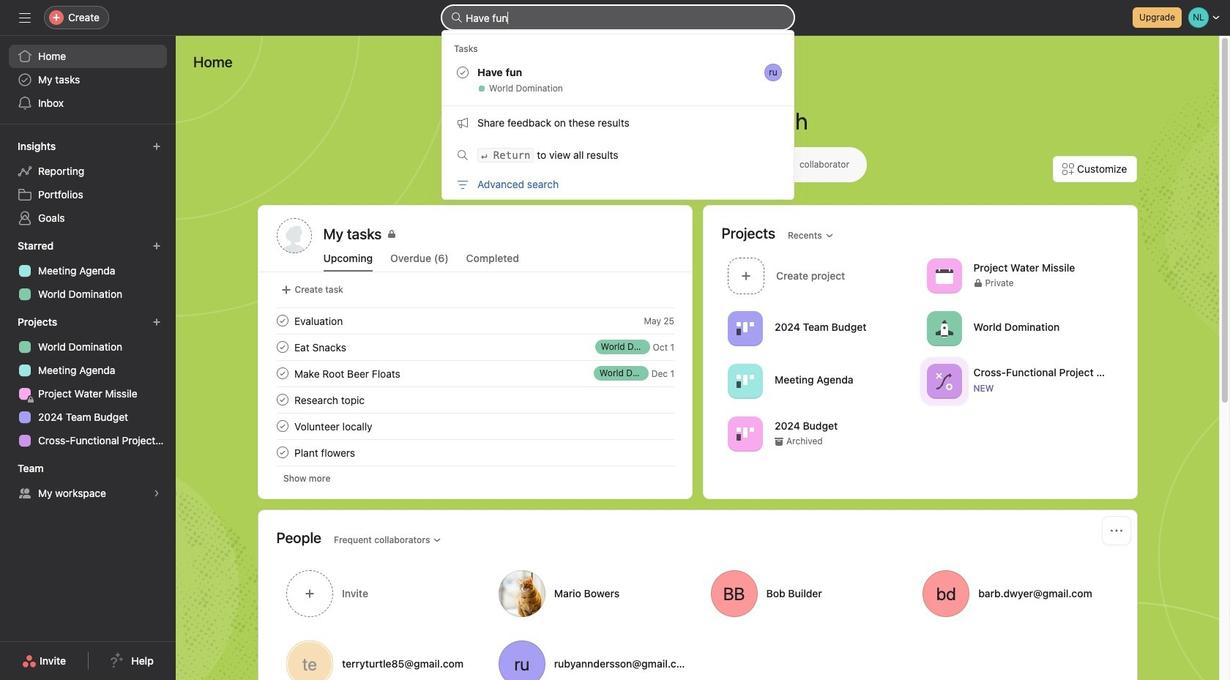 Task type: vqa. For each thing, say whether or not it's contained in the screenshot.
IN PROGRESS
no



Task type: describe. For each thing, give the bounding box(es) containing it.
insights element
[[0, 133, 176, 233]]

4 list item from the top
[[259, 387, 692, 413]]

1 list item from the top
[[259, 308, 692, 334]]

line_and_symbols image
[[935, 372, 953, 390]]

3 mark complete checkbox from the top
[[273, 391, 291, 409]]

add items to starred image
[[152, 242, 161, 250]]

see details, my workspace image
[[152, 489, 161, 498]]

2 list item from the top
[[259, 334, 692, 360]]

mark complete image for 1st mark complete checkbox from the bottom
[[273, 417, 291, 435]]

board image
[[736, 372, 754, 390]]

teams element
[[0, 455, 176, 508]]

mark complete image for 2nd mark complete option from the top
[[273, 444, 291, 461]]

1 mark complete checkbox from the top
[[273, 312, 291, 329]]

2 mark complete checkbox from the top
[[273, 365, 291, 382]]

2 board image from the top
[[736, 425, 754, 443]]

4 mark complete checkbox from the top
[[273, 417, 291, 435]]



Task type: locate. For each thing, give the bounding box(es) containing it.
hide sidebar image
[[19, 12, 31, 23]]

starred element
[[0, 233, 176, 309]]

1 mark complete checkbox from the top
[[273, 338, 291, 356]]

projects element
[[0, 309, 176, 455]]

mark complete image for 2nd mark complete checkbox from the top
[[273, 365, 291, 382]]

Mark complete checkbox
[[273, 338, 291, 356], [273, 365, 291, 382], [273, 391, 291, 409], [273, 417, 291, 435]]

new project or portfolio image
[[152, 318, 161, 327]]

1 mark complete image from the top
[[273, 312, 291, 329]]

0 vertical spatial mark complete image
[[273, 312, 291, 329]]

0 vertical spatial board image
[[736, 320, 754, 337]]

0 vertical spatial mark complete checkbox
[[273, 312, 291, 329]]

2 vertical spatial mark complete image
[[273, 444, 291, 461]]

2 mark complete image from the top
[[273, 365, 291, 382]]

board image up board icon
[[736, 320, 754, 337]]

mark complete image for first mark complete checkbox
[[273, 338, 291, 356]]

0 vertical spatial mark complete image
[[273, 338, 291, 356]]

1 vertical spatial mark complete image
[[273, 391, 291, 409]]

5 list item from the top
[[259, 439, 692, 466]]

mark complete image for second mark complete checkbox from the bottom
[[273, 391, 291, 409]]

mark complete image for first mark complete option from the top
[[273, 312, 291, 329]]

1 vertical spatial mark complete image
[[273, 365, 291, 382]]

1 vertical spatial mark complete checkbox
[[273, 444, 291, 461]]

mark complete image
[[273, 312, 291, 329], [273, 391, 291, 409], [273, 444, 291, 461]]

rocket image
[[935, 320, 953, 337]]

1 mark complete image from the top
[[273, 338, 291, 356]]

1 vertical spatial board image
[[736, 425, 754, 443]]

3 list item from the top
[[259, 360, 692, 387]]

Mark complete checkbox
[[273, 312, 291, 329], [273, 444, 291, 461]]

3 mark complete image from the top
[[273, 417, 291, 435]]

2 mark complete image from the top
[[273, 391, 291, 409]]

3 mark complete image from the top
[[273, 444, 291, 461]]

prominent image
[[451, 12, 463, 23]]

1 board image from the top
[[736, 320, 754, 337]]

new insights image
[[152, 142, 161, 151]]

2 mark complete checkbox from the top
[[273, 444, 291, 461]]

calendar image
[[935, 267, 953, 284]]

mark complete image
[[273, 338, 291, 356], [273, 365, 291, 382], [273, 417, 291, 435]]

add profile photo image
[[276, 218, 312, 253]]

board image down board icon
[[736, 425, 754, 443]]

global element
[[0, 36, 176, 124]]

2 vertical spatial mark complete image
[[273, 417, 291, 435]]

board image
[[736, 320, 754, 337], [736, 425, 754, 443]]

None field
[[442, 6, 794, 29]]

Search tasks, projects, and more text field
[[442, 6, 794, 29]]

list item
[[259, 308, 692, 334], [259, 334, 692, 360], [259, 360, 692, 387], [259, 387, 692, 413], [259, 439, 692, 466]]



